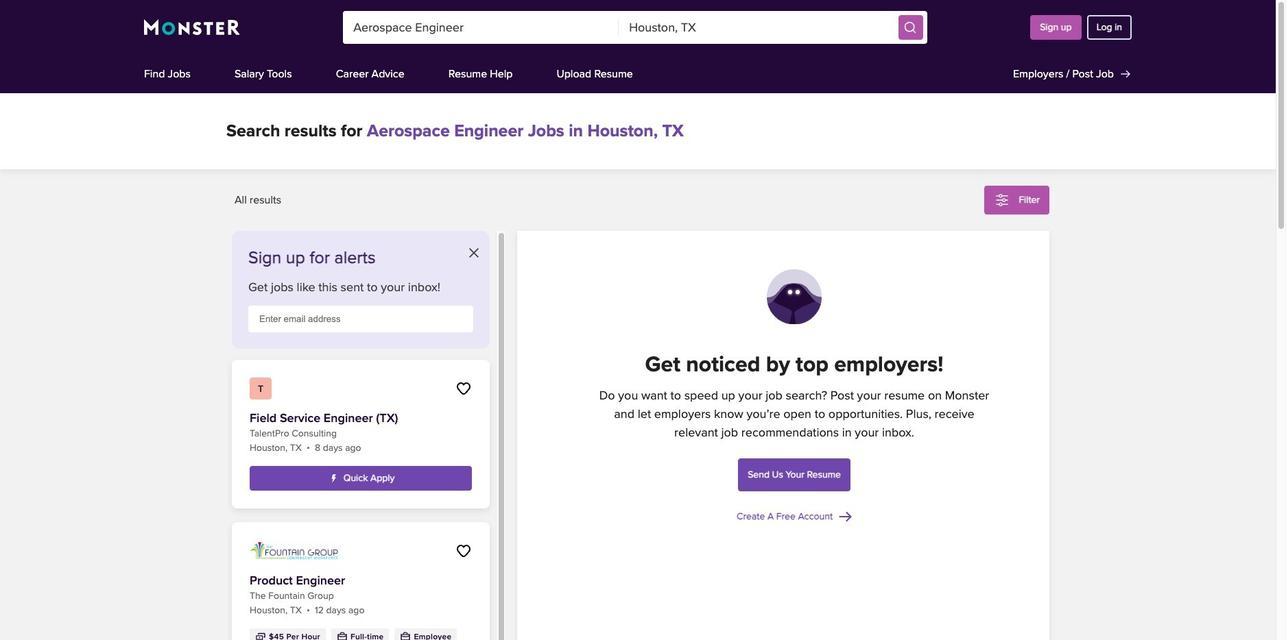 Task type: vqa. For each thing, say whether or not it's contained in the screenshot.
save this job icon at the left of page
yes



Task type: locate. For each thing, give the bounding box(es) containing it.
save this job image
[[456, 543, 472, 560]]

filter image
[[995, 192, 1011, 209]]

filter image
[[995, 192, 1011, 209]]



Task type: describe. For each thing, give the bounding box(es) containing it.
Search jobs, keywords, companies search field
[[343, 11, 619, 44]]

field service engineer (tx) at talentpro consulting element
[[232, 360, 490, 509]]

monster image
[[144, 19, 240, 36]]

search image
[[904, 21, 918, 34]]

close image
[[469, 248, 479, 258]]

save this job image
[[456, 381, 472, 397]]

product engineer at the fountain group element
[[232, 523, 490, 641]]

the fountain group logo image
[[250, 541, 339, 563]]

Enter location or "remote" search field
[[619, 11, 895, 44]]

email address email field
[[248, 306, 473, 333]]



